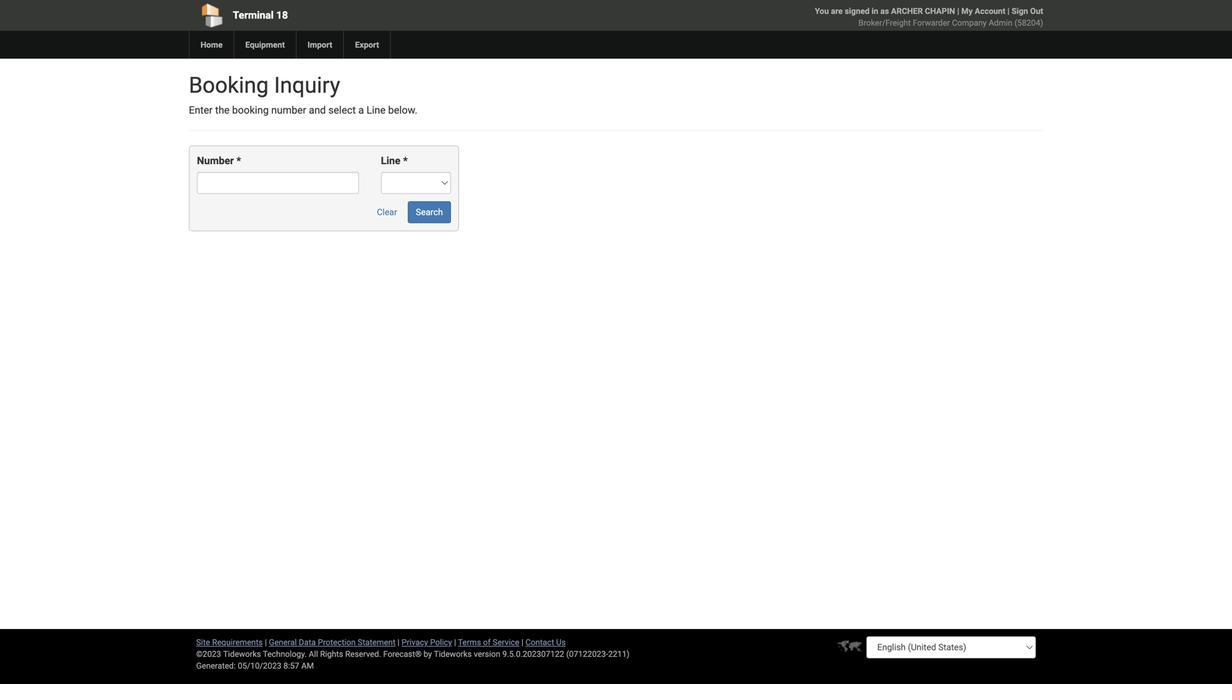 Task type: describe. For each thing, give the bounding box(es) containing it.
site
[[196, 638, 210, 648]]

contact
[[526, 638, 555, 648]]

and
[[309, 104, 326, 116]]

search button
[[408, 201, 451, 223]]

9.5.0.202307122
[[503, 650, 565, 659]]

protection
[[318, 638, 356, 648]]

statement
[[358, 638, 396, 648]]

inquiry
[[274, 72, 340, 98]]

18
[[276, 9, 288, 21]]

reserved.
[[345, 650, 381, 659]]

site requirements | general data protection statement | privacy policy | terms of service | contact us ©2023 tideworks technology. all rights reserved. forecast® by tideworks version 9.5.0.202307122 (07122023-2211) generated: 05/10/2023 8:57 am
[[196, 638, 630, 671]]

version
[[474, 650, 501, 659]]

1 vertical spatial line
[[381, 155, 401, 167]]

number
[[197, 155, 234, 167]]

company
[[953, 18, 987, 28]]

(58204)
[[1015, 18, 1044, 28]]

general
[[269, 638, 297, 648]]

| left sign
[[1008, 6, 1010, 16]]

out
[[1031, 6, 1044, 16]]

chapin
[[926, 6, 956, 16]]

equipment link
[[234, 31, 296, 59]]

export
[[355, 40, 379, 50]]

account
[[975, 6, 1006, 16]]

site requirements link
[[196, 638, 263, 648]]

a
[[359, 104, 364, 116]]

my
[[962, 6, 973, 16]]

enter
[[189, 104, 213, 116]]

* for line *
[[403, 155, 408, 167]]

sign out link
[[1012, 6, 1044, 16]]

| up forecast® at bottom left
[[398, 638, 400, 648]]

booking
[[189, 72, 269, 98]]

contact us link
[[526, 638, 566, 648]]

general data protection statement link
[[269, 638, 396, 648]]

below.
[[388, 104, 418, 116]]

(07122023-
[[567, 650, 609, 659]]

you are signed in as archer chapin | my account | sign out broker/freight forwarder company admin (58204)
[[815, 6, 1044, 28]]

data
[[299, 638, 316, 648]]

| up 9.5.0.202307122
[[522, 638, 524, 648]]

search
[[416, 207, 443, 218]]

terms of service link
[[458, 638, 520, 648]]

my account link
[[962, 6, 1006, 16]]

signed
[[845, 6, 870, 16]]

you
[[815, 6, 830, 16]]

technology.
[[263, 650, 307, 659]]

forwarder
[[914, 18, 951, 28]]

Number * text field
[[197, 172, 359, 194]]

admin
[[989, 18, 1013, 28]]

clear
[[377, 207, 397, 218]]

import link
[[296, 31, 344, 59]]

home link
[[189, 31, 234, 59]]

as
[[881, 6, 890, 16]]

terms
[[458, 638, 481, 648]]

am
[[302, 662, 314, 671]]

select
[[329, 104, 356, 116]]

number
[[271, 104, 307, 116]]

are
[[832, 6, 843, 16]]

2211)
[[609, 650, 630, 659]]



Task type: vqa. For each thing, say whether or not it's contained in the screenshot.
Broker/Freight
yes



Task type: locate. For each thing, give the bounding box(es) containing it.
terminal
[[233, 9, 274, 21]]

clear button
[[369, 201, 406, 223]]

2 * from the left
[[403, 155, 408, 167]]

| up tideworks
[[454, 638, 456, 648]]

* for number *
[[237, 155, 241, 167]]

forecast®
[[383, 650, 422, 659]]

export link
[[344, 31, 390, 59]]

1 * from the left
[[237, 155, 241, 167]]

| left the my
[[958, 6, 960, 16]]

*
[[237, 155, 241, 167], [403, 155, 408, 167]]

line up 'clear' button
[[381, 155, 401, 167]]

line inside booking inquiry enter the booking number and select a line below.
[[367, 104, 386, 116]]

equipment
[[245, 40, 285, 50]]

broker/freight
[[859, 18, 912, 28]]

booking
[[232, 104, 269, 116]]

line
[[367, 104, 386, 116], [381, 155, 401, 167]]

1 horizontal spatial *
[[403, 155, 408, 167]]

0 horizontal spatial *
[[237, 155, 241, 167]]

* down below.
[[403, 155, 408, 167]]

terminal 18 link
[[189, 0, 532, 31]]

privacy policy link
[[402, 638, 452, 648]]

the
[[215, 104, 230, 116]]

sign
[[1012, 6, 1029, 16]]

of
[[483, 638, 491, 648]]

generated:
[[196, 662, 236, 671]]

©2023 tideworks
[[196, 650, 261, 659]]

service
[[493, 638, 520, 648]]

line right a
[[367, 104, 386, 116]]

archer
[[892, 6, 924, 16]]

05/10/2023
[[238, 662, 282, 671]]

* right the number
[[237, 155, 241, 167]]

by
[[424, 650, 432, 659]]

rights
[[320, 650, 343, 659]]

import
[[308, 40, 333, 50]]

8:57
[[284, 662, 300, 671]]

|
[[958, 6, 960, 16], [1008, 6, 1010, 16], [265, 638, 267, 648], [398, 638, 400, 648], [454, 638, 456, 648], [522, 638, 524, 648]]

all
[[309, 650, 318, 659]]

requirements
[[212, 638, 263, 648]]

home
[[201, 40, 223, 50]]

in
[[872, 6, 879, 16]]

privacy
[[402, 638, 428, 648]]

0 vertical spatial line
[[367, 104, 386, 116]]

terminal 18
[[233, 9, 288, 21]]

policy
[[430, 638, 452, 648]]

| left general
[[265, 638, 267, 648]]

number *
[[197, 155, 241, 167]]

us
[[557, 638, 566, 648]]

line *
[[381, 155, 408, 167]]

tideworks
[[434, 650, 472, 659]]

booking inquiry enter the booking number and select a line below.
[[189, 72, 418, 116]]



